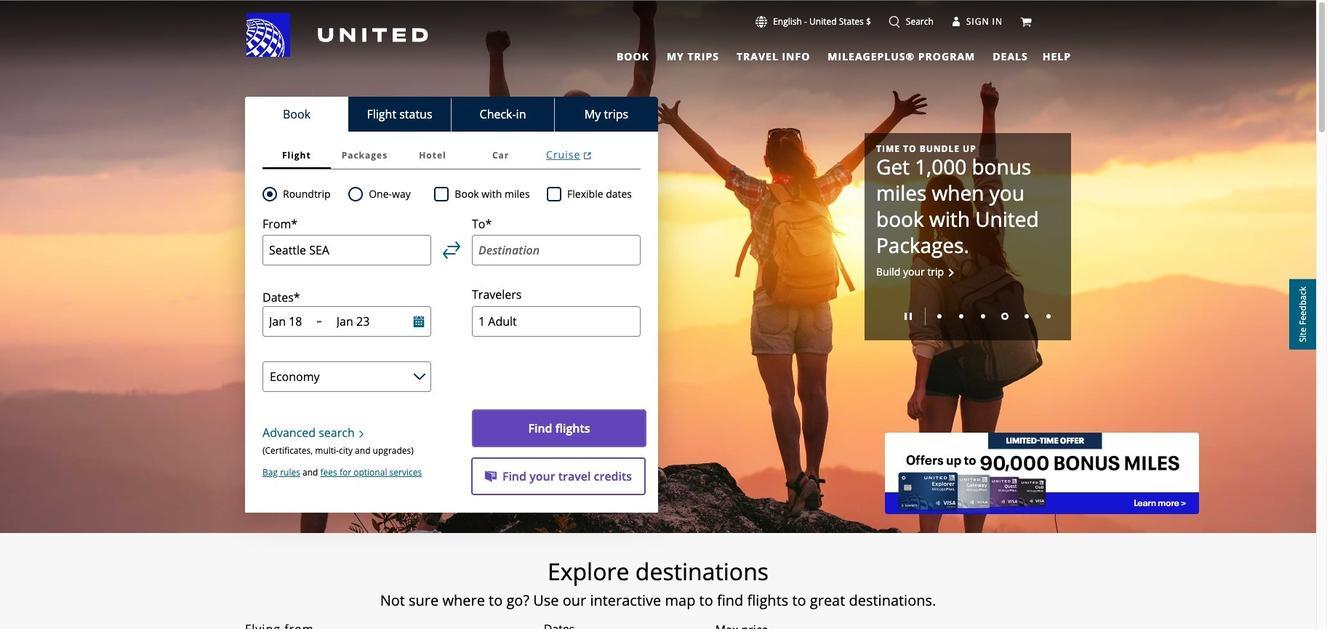 Task type: describe. For each thing, give the bounding box(es) containing it.
round trip flight search element
[[277, 186, 331, 203]]

book with miles element
[[435, 186, 547, 203]]

united logo link to homepage image
[[247, 13, 429, 57]]

one way flight search element
[[363, 186, 411, 203]]

reverse origin and destination image
[[443, 242, 461, 259]]

slide 1 of 6 image
[[938, 315, 942, 319]]

slide 5 of 6 image
[[1025, 315, 1029, 319]]

not sure where to go? use our interactive map to find flights to great destinations. element
[[162, 592, 1155, 610]]



Task type: vqa. For each thing, say whether or not it's contained in the screenshot.
Currently in English United States	$ enter to change Icon
yes



Task type: locate. For each thing, give the bounding box(es) containing it.
main content
[[0, 1, 1317, 629]]

currently in english united states	$ enter to change image
[[756, 16, 768, 28]]

explore destinations element
[[162, 557, 1155, 586]]

Destination text field
[[472, 235, 641, 266]]

view cart, click to view list of recently searched saved trips. image
[[1021, 16, 1032, 27]]

Origin text field
[[263, 235, 431, 266]]

0 vertical spatial tab list
[[608, 44, 1031, 65]]

Departure text field
[[269, 314, 311, 330]]

tab list
[[608, 44, 1031, 65], [245, 97, 658, 132], [263, 142, 641, 170]]

slide 4 of 6 image
[[1002, 313, 1009, 320]]

please enter the max price in the input text or tab to access the slider to set the max price. element
[[716, 621, 769, 629]]

slide 3 of 6 image
[[981, 315, 986, 319]]

Return text field
[[337, 314, 394, 330]]

pause image
[[905, 313, 912, 320]]

navigation
[[0, 12, 1317, 65]]

carousel buttons element
[[877, 303, 1060, 329]]

slide 2 of 6 image
[[960, 315, 964, 319]]

1 vertical spatial tab list
[[245, 97, 658, 132]]

flying from element
[[245, 621, 314, 629]]

2 vertical spatial tab list
[[263, 142, 641, 170]]

slide 6 of 6 image
[[1047, 315, 1051, 319]]



